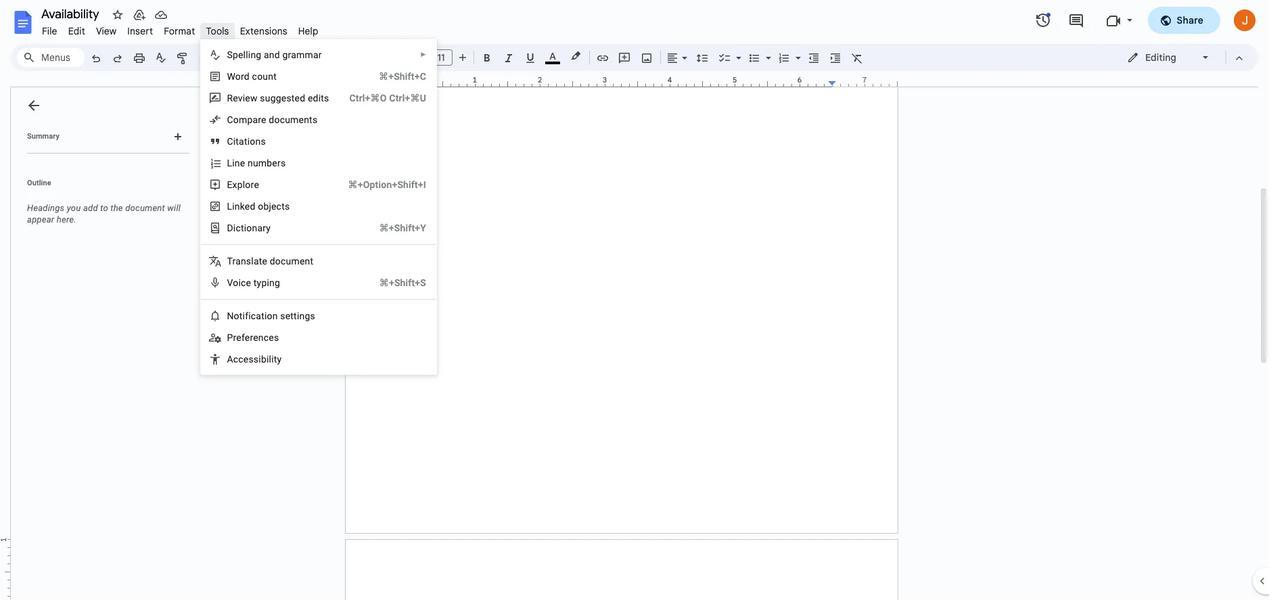 Task type: describe. For each thing, give the bounding box(es) containing it.
appear
[[27, 215, 54, 225]]

word count w element
[[227, 71, 281, 82]]

spelling and grammar s element
[[227, 49, 326, 60]]

tification
[[239, 311, 278, 321]]

tools
[[206, 25, 229, 37]]

t ranslate document
[[227, 256, 314, 267]]

o
[[234, 311, 239, 321]]

w
[[227, 71, 235, 82]]

a
[[227, 354, 233, 365]]

text color image
[[545, 48, 560, 64]]

ictionary
[[233, 223, 271, 233]]

inked
[[232, 201, 256, 212]]

p references
[[227, 332, 279, 343]]

numbers
[[248, 158, 286, 169]]

co m pare documents
[[227, 114, 318, 125]]

application containing share
[[0, 0, 1270, 600]]

⌘+option+shift+i
[[348, 179, 426, 190]]

oice
[[233, 277, 251, 288]]

view
[[96, 25, 117, 37]]

1 vertical spatial document
[[270, 256, 314, 267]]

headings you add to the document will appear here.
[[27, 203, 181, 225]]

⌘+shift+y element
[[363, 221, 426, 235]]

menu inside 'application'
[[180, 0, 437, 596]]

extensions menu item
[[235, 23, 293, 39]]

citations k element
[[227, 136, 270, 147]]

to
[[100, 203, 108, 213]]

right margin image
[[829, 76, 897, 87]]

r
[[251, 179, 254, 190]]

explo
[[227, 179, 251, 190]]

pare
[[247, 114, 266, 125]]

insert image image
[[639, 48, 655, 67]]

document outline element
[[11, 87, 195, 600]]

Font size field
[[430, 49, 458, 66]]

explo r e
[[227, 179, 259, 190]]

checklist menu image
[[733, 49, 742, 53]]

ggested
[[271, 93, 305, 104]]

grammar
[[283, 49, 322, 60]]

⌘+shift+c element
[[363, 70, 426, 83]]

file
[[42, 25, 57, 37]]

s
[[227, 49, 233, 60]]

review s u ggested edits
[[227, 93, 329, 104]]

⌘+shift+y
[[379, 223, 426, 233]]

typing
[[254, 277, 280, 288]]

⌘+shift+s
[[379, 277, 426, 288]]

outline
[[27, 179, 51, 187]]

line numbers
[[227, 158, 286, 169]]

accessibility c element
[[227, 354, 286, 365]]

co
[[227, 114, 239, 125]]

settings
[[280, 311, 315, 321]]

add
[[83, 203, 98, 213]]

linked objects l element
[[227, 201, 294, 212]]

mode and view toolbar
[[1117, 44, 1251, 71]]

extensions
[[240, 25, 287, 37]]

e
[[254, 179, 259, 190]]

share
[[1177, 14, 1204, 26]]

preferences p element
[[227, 332, 283, 343]]

explore r element
[[227, 179, 263, 190]]

d ictionary
[[227, 223, 271, 233]]

ctrl+⌘u
[[389, 93, 426, 104]]

w ord count
[[227, 71, 277, 82]]

count
[[252, 71, 277, 82]]

m
[[239, 114, 247, 125]]

a c cessibility
[[227, 354, 282, 365]]

objects
[[258, 201, 290, 212]]

tools menu item
[[201, 23, 235, 39]]

p
[[227, 332, 233, 343]]



Task type: locate. For each thing, give the bounding box(es) containing it.
references
[[233, 332, 279, 343]]

review suggested edits u element
[[227, 93, 333, 104]]

v oice typing
[[227, 277, 280, 288]]

edit
[[68, 25, 85, 37]]

Zoom text field
[[196, 49, 229, 68]]

highlight color image
[[568, 48, 583, 64]]

Star checkbox
[[108, 5, 127, 24]]

cessibility
[[238, 354, 282, 365]]

translate document t element
[[227, 256, 318, 267]]

⌘+shift+c
[[379, 71, 426, 82]]

numbered list menu image
[[793, 49, 801, 53]]

Menus field
[[17, 48, 85, 67]]

►
[[420, 51, 427, 58]]

s pelling and grammar
[[227, 49, 322, 60]]

menu
[[180, 0, 437, 596]]

line
[[227, 158, 245, 169]]

share button
[[1148, 7, 1221, 34]]

Zoom field
[[194, 48, 245, 68]]

menu bar banner
[[0, 0, 1270, 600]]

outline heading
[[11, 178, 195, 197]]

you
[[67, 203, 81, 213]]

documents
[[269, 114, 318, 125]]

line & paragraph spacing image
[[695, 48, 710, 67]]

help
[[298, 25, 319, 37]]

1 horizontal spatial document
[[270, 256, 314, 267]]

ctrl+⌘o ctrl+⌘u element
[[333, 91, 426, 105]]

the
[[110, 203, 123, 213]]

menu bar inside menu bar banner
[[37, 18, 324, 40]]

editing
[[1146, 51, 1177, 64]]

Rename text field
[[37, 5, 107, 22]]

document
[[125, 203, 165, 213], [270, 256, 314, 267]]

here.
[[57, 215, 76, 225]]

notification settings o element
[[227, 311, 319, 321]]

top margin image
[[0, 540, 10, 600]]

insert menu item
[[122, 23, 158, 39]]

view menu item
[[91, 23, 122, 39]]

main toolbar
[[84, 0, 868, 169]]

application
[[0, 0, 1270, 600]]

document inside headings you add to the document will appear here.
[[125, 203, 165, 213]]

ord
[[235, 71, 250, 82]]

ranslate
[[232, 256, 267, 267]]

and
[[264, 49, 280, 60]]

bulleted list menu image
[[763, 49, 772, 53]]

headings
[[27, 203, 65, 213]]

n
[[227, 311, 234, 321]]

menu bar
[[37, 18, 324, 40]]

menu bar containing file
[[37, 18, 324, 40]]

voice typing v element
[[227, 277, 284, 288]]

line numbers f1 element
[[227, 158, 290, 169]]

document right the
[[125, 203, 165, 213]]

⌘+shift+s element
[[363, 276, 426, 290]]

citations
[[227, 136, 266, 147]]

file menu item
[[37, 23, 63, 39]]

0 horizontal spatial document
[[125, 203, 165, 213]]

format menu item
[[158, 23, 201, 39]]

0 vertical spatial document
[[125, 203, 165, 213]]

edit menu item
[[63, 23, 91, 39]]

n o tification settings
[[227, 311, 315, 321]]

help menu item
[[293, 23, 324, 39]]

t
[[227, 256, 232, 267]]

u
[[265, 93, 271, 104]]

summary
[[27, 132, 59, 141]]

Font size text field
[[430, 49, 452, 66]]

format
[[164, 25, 195, 37]]

document up typing
[[270, 256, 314, 267]]

editing button
[[1118, 47, 1220, 68]]

v
[[227, 277, 233, 288]]

compare documents m element
[[227, 114, 322, 125]]

d
[[227, 223, 233, 233]]

menu containing s
[[180, 0, 437, 596]]

review
[[227, 93, 258, 104]]

dictionary d element
[[227, 223, 275, 233]]

⌘+option+shift+i element
[[332, 178, 426, 192]]

summary heading
[[27, 131, 59, 142]]

pelling
[[233, 49, 262, 60]]

s
[[260, 93, 265, 104]]

left margin image
[[346, 76, 414, 87]]

l inked objects
[[227, 201, 290, 212]]

ctrl+⌘o
[[350, 93, 387, 104]]

c
[[233, 354, 238, 365]]

ctrl+⌘o ctrl+⌘u
[[350, 93, 426, 104]]

l
[[227, 201, 232, 212]]

will
[[167, 203, 181, 213]]

insert
[[127, 25, 153, 37]]

edits
[[308, 93, 329, 104]]



Task type: vqa. For each thing, say whether or not it's contained in the screenshot.
ictionary
yes



